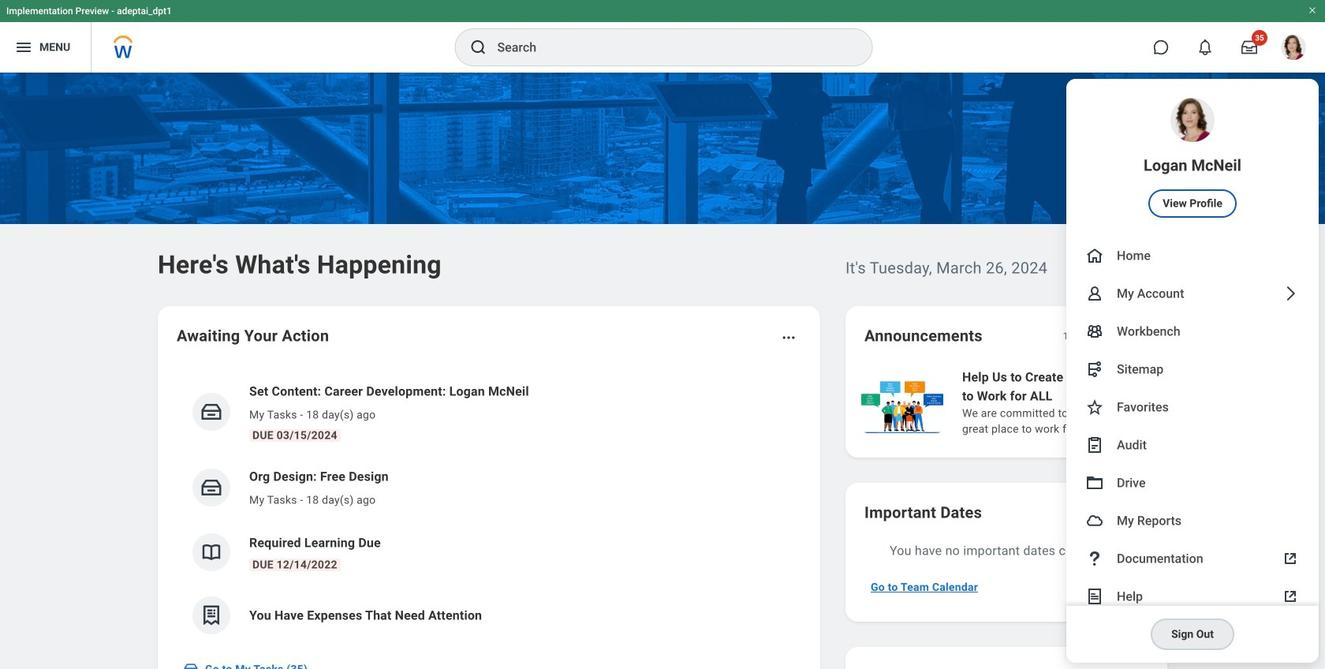 Task type: locate. For each thing, give the bounding box(es) containing it.
main content
[[0, 73, 1325, 669]]

12 menu item from the top
[[1067, 606, 1319, 663]]

menu
[[1067, 79, 1319, 663]]

0 horizontal spatial list
[[177, 369, 802, 647]]

6 menu item from the top
[[1067, 388, 1319, 426]]

8 menu item from the top
[[1067, 464, 1319, 502]]

star image
[[1086, 398, 1105, 417]]

3 menu item from the top
[[1067, 275, 1319, 312]]

inbox image
[[200, 476, 223, 499]]

inbox image
[[200, 400, 223, 424], [183, 661, 199, 669]]

1 vertical spatial inbox image
[[183, 661, 199, 669]]

chevron right image
[[1281, 284, 1300, 303]]

user image
[[1086, 284, 1105, 303]]

0 vertical spatial inbox image
[[200, 400, 223, 424]]

menu item
[[1067, 79, 1319, 237], [1067, 237, 1319, 275], [1067, 275, 1319, 312], [1067, 312, 1319, 350], [1067, 350, 1319, 388], [1067, 388, 1319, 426], [1067, 426, 1319, 464], [1067, 464, 1319, 502], [1067, 502, 1319, 540], [1067, 540, 1319, 578], [1067, 578, 1319, 615], [1067, 606, 1319, 663]]

book open image
[[200, 540, 223, 564]]

5 menu item from the top
[[1067, 350, 1319, 388]]

1 horizontal spatial inbox image
[[200, 400, 223, 424]]

status
[[1063, 330, 1089, 342]]

justify image
[[14, 38, 33, 57]]

related actions image
[[781, 330, 797, 346]]

home image
[[1086, 246, 1105, 265]]

search image
[[469, 38, 488, 57]]

endpoints image
[[1086, 360, 1105, 379]]

chevron right small image
[[1128, 328, 1144, 344]]

1 menu item from the top
[[1067, 79, 1319, 237]]

banner
[[0, 0, 1325, 663]]

folder open image
[[1086, 473, 1105, 492]]

list
[[858, 366, 1325, 439], [177, 369, 802, 647]]

close environment banner image
[[1308, 6, 1318, 15]]

2 menu item from the top
[[1067, 237, 1319, 275]]

notifications large image
[[1198, 39, 1213, 55]]



Task type: describe. For each thing, give the bounding box(es) containing it.
contact card matrix manager image
[[1086, 322, 1105, 341]]

4 menu item from the top
[[1067, 312, 1319, 350]]

dashboard expenses image
[[200, 604, 223, 627]]

1 horizontal spatial list
[[858, 366, 1325, 439]]

document image
[[1086, 587, 1105, 606]]

10 menu item from the top
[[1067, 540, 1319, 578]]

ext link image
[[1281, 549, 1300, 568]]

paste image
[[1086, 436, 1105, 454]]

11 menu item from the top
[[1067, 578, 1319, 615]]

logan mcneil image
[[1281, 35, 1307, 60]]

7 menu item from the top
[[1067, 426, 1319, 464]]

Search Workday  search field
[[497, 30, 840, 65]]

9 menu item from the top
[[1067, 502, 1319, 540]]

inbox large image
[[1242, 39, 1258, 55]]

chevron left small image
[[1100, 328, 1116, 344]]

question image
[[1086, 549, 1105, 568]]

avatar image
[[1086, 511, 1105, 530]]

ext link image
[[1281, 587, 1300, 606]]

0 horizontal spatial inbox image
[[183, 661, 199, 669]]



Task type: vqa. For each thing, say whether or not it's contained in the screenshot.
document icon at the right bottom
yes



